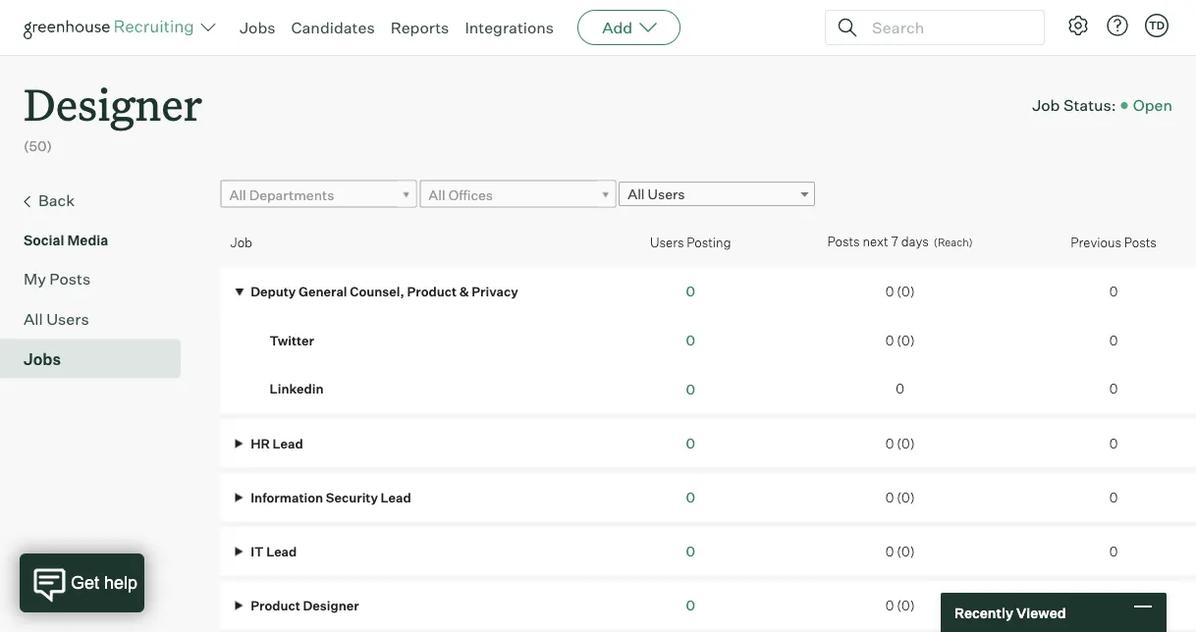 Task type: vqa. For each thing, say whether or not it's contained in the screenshot.
Merge this candidate Link
no



Task type: locate. For each thing, give the bounding box(es) containing it.
job
[[1032, 95, 1060, 115], [230, 234, 252, 250]]

deputy general counsel, product & privacy
[[248, 284, 518, 300]]

product down the it lead
[[251, 598, 300, 613]]

security
[[326, 490, 378, 505]]

lead right hr
[[273, 436, 303, 451]]

all users link up 'posting' in the top of the page
[[619, 182, 815, 206]]

lead for it lead
[[266, 544, 297, 559]]

users down the my posts
[[46, 309, 89, 329]]

2 0 link from the top
[[686, 332, 695, 349]]

1 vertical spatial jobs
[[24, 349, 61, 369]]

7 0 link from the top
[[686, 597, 695, 614]]

4 (0) from the top
[[897, 490, 915, 505]]

(0) for product designer
[[897, 598, 915, 613]]

1 vertical spatial jobs link
[[24, 347, 173, 371]]

0
[[686, 283, 695, 300], [886, 284, 894, 300], [1110, 284, 1118, 300], [686, 332, 695, 349], [886, 332, 894, 348], [1110, 332, 1118, 348], [686, 381, 695, 398], [896, 381, 905, 397], [1110, 381, 1118, 397], [686, 435, 695, 452], [886, 436, 894, 451], [1110, 436, 1118, 451], [686, 489, 695, 506], [886, 490, 894, 505], [1110, 490, 1118, 505], [686, 543, 695, 560], [886, 544, 894, 559], [1110, 544, 1118, 559], [686, 597, 695, 614], [886, 598, 894, 613]]

departments
[[249, 186, 334, 203]]

1 horizontal spatial job
[[1032, 95, 1060, 115]]

previous posts
[[1071, 234, 1157, 250]]

posts left next
[[828, 234, 860, 250]]

0 vertical spatial designer
[[24, 75, 202, 133]]

0 vertical spatial users
[[648, 186, 685, 203]]

all users
[[628, 186, 685, 203], [24, 309, 89, 329]]

0 vertical spatial lead
[[273, 436, 303, 451]]

all users link down my posts link
[[24, 307, 173, 331]]

product left &
[[407, 284, 457, 300]]

all users down the my posts
[[24, 309, 89, 329]]

jobs down my
[[24, 349, 61, 369]]

3 0 (0) from the top
[[886, 436, 915, 451]]

designer
[[24, 75, 202, 133], [303, 598, 359, 613]]

users up users posting
[[648, 186, 685, 203]]

0 vertical spatial job
[[1032, 95, 1060, 115]]

posts
[[828, 234, 860, 250], [1124, 234, 1157, 250], [49, 269, 91, 288]]

posting
[[687, 234, 731, 250]]

5 (0) from the top
[[897, 544, 915, 559]]

0 horizontal spatial product
[[251, 598, 300, 613]]

0 vertical spatial jobs link
[[240, 18, 276, 37]]

counsel,
[[350, 284, 404, 300]]

1 0 link from the top
[[686, 283, 695, 300]]

reports link
[[391, 18, 449, 37]]

posts right previous
[[1124, 234, 1157, 250]]

0 horizontal spatial designer
[[24, 75, 202, 133]]

all users link
[[619, 182, 815, 206], [24, 307, 173, 331]]

users
[[648, 186, 685, 203], [650, 234, 684, 250], [46, 309, 89, 329]]

my
[[24, 269, 46, 288]]

6 0 (0) from the top
[[886, 598, 915, 613]]

all
[[628, 186, 645, 203], [229, 186, 246, 203], [429, 186, 446, 203], [24, 309, 43, 329]]

6 (0) from the top
[[897, 598, 915, 613]]

my posts
[[24, 269, 91, 288]]

1 horizontal spatial all users link
[[619, 182, 815, 206]]

privacy
[[472, 284, 518, 300]]

5 0 (0) from the top
[[886, 544, 915, 559]]

all users up users posting
[[628, 186, 685, 203]]

posts right my
[[49, 269, 91, 288]]

(0)
[[897, 284, 915, 300], [897, 332, 915, 348], [897, 436, 915, 451], [897, 490, 915, 505], [897, 544, 915, 559], [897, 598, 915, 613]]

jobs link left candidates at the left top
[[240, 18, 276, 37]]

0 horizontal spatial posts
[[49, 269, 91, 288]]

lead right security
[[381, 490, 411, 505]]

days
[[901, 234, 929, 250]]

integrations link
[[465, 18, 554, 37]]

linkedin
[[270, 381, 324, 397]]

media
[[67, 231, 108, 249]]

job up deputy
[[230, 234, 252, 250]]

job status:
[[1032, 95, 1116, 115]]

1 horizontal spatial posts
[[828, 234, 860, 250]]

0 horizontal spatial jobs
[[24, 349, 61, 369]]

lead
[[273, 436, 303, 451], [381, 490, 411, 505], [266, 544, 297, 559]]

0 link
[[686, 283, 695, 300], [686, 332, 695, 349], [686, 381, 695, 398], [686, 435, 695, 452], [686, 489, 695, 506], [686, 543, 695, 560], [686, 597, 695, 614]]

posts for previous posts
[[1124, 234, 1157, 250]]

1 (0) from the top
[[897, 284, 915, 300]]

1 vertical spatial job
[[230, 234, 252, 250]]

jobs
[[240, 18, 276, 37], [24, 349, 61, 369]]

all offices
[[429, 186, 493, 203]]

1 vertical spatial product
[[251, 598, 300, 613]]

product
[[407, 284, 457, 300], [251, 598, 300, 613]]

next
[[863, 234, 888, 250]]

jobs link down my posts link
[[24, 347, 173, 371]]

0 (0) for hr lead
[[886, 436, 915, 451]]

users left 'posting' in the top of the page
[[650, 234, 684, 250]]

reports
[[391, 18, 449, 37]]

configure image
[[1067, 14, 1090, 37]]

0 vertical spatial jobs
[[240, 18, 276, 37]]

back
[[38, 190, 75, 210]]

1 vertical spatial all users link
[[24, 307, 173, 331]]

1 vertical spatial users
[[650, 234, 684, 250]]

product designer
[[248, 598, 359, 613]]

lead for hr lead
[[273, 436, 303, 451]]

0 (0) for information security lead
[[886, 490, 915, 505]]

jobs link
[[240, 18, 276, 37], [24, 347, 173, 371]]

(reach)
[[934, 236, 973, 249]]

1 vertical spatial all users
[[24, 309, 89, 329]]

0 horizontal spatial all users
[[24, 309, 89, 329]]

status:
[[1064, 95, 1116, 115]]

2 horizontal spatial posts
[[1124, 234, 1157, 250]]

1 horizontal spatial jobs
[[240, 18, 276, 37]]

&
[[459, 284, 469, 300]]

jobs left candidates at the left top
[[240, 18, 276, 37]]

2 0 (0) from the top
[[886, 332, 915, 348]]

designer (50)
[[24, 75, 202, 155]]

3 (0) from the top
[[897, 436, 915, 451]]

0 (0)
[[886, 284, 915, 300], [886, 332, 915, 348], [886, 436, 915, 451], [886, 490, 915, 505], [886, 544, 915, 559], [886, 598, 915, 613]]

add button
[[578, 10, 681, 45]]

0 vertical spatial all users link
[[619, 182, 815, 206]]

0 vertical spatial product
[[407, 284, 457, 300]]

td button
[[1145, 14, 1169, 37]]

1 vertical spatial designer
[[303, 598, 359, 613]]

lead right it
[[266, 544, 297, 559]]

0 horizontal spatial job
[[230, 234, 252, 250]]

all inside all departments link
[[229, 186, 246, 203]]

6 0 link from the top
[[686, 543, 695, 560]]

0 horizontal spatial all users link
[[24, 307, 173, 331]]

hr lead
[[248, 436, 303, 451]]

recently
[[955, 604, 1014, 621]]

1 horizontal spatial jobs link
[[240, 18, 276, 37]]

Search text field
[[867, 13, 1026, 42]]

posts for my posts
[[49, 269, 91, 288]]

1 0 (0) from the top
[[886, 284, 915, 300]]

0 vertical spatial all users
[[628, 186, 685, 203]]

7
[[891, 234, 898, 250]]

general
[[299, 284, 347, 300]]

2 vertical spatial lead
[[266, 544, 297, 559]]

job left status:
[[1032, 95, 1060, 115]]

0 0 0
[[686, 283, 695, 398], [1110, 284, 1118, 397]]

4 0 (0) from the top
[[886, 490, 915, 505]]

1 horizontal spatial product
[[407, 284, 457, 300]]



Task type: describe. For each thing, give the bounding box(es) containing it.
back link
[[24, 188, 173, 214]]

previous
[[1071, 234, 1122, 250]]

(0) for hr lead
[[897, 436, 915, 451]]

candidates link
[[291, 18, 375, 37]]

1 horizontal spatial designer
[[303, 598, 359, 613]]

td
[[1149, 19, 1165, 32]]

information security lead
[[248, 490, 411, 505]]

offices
[[449, 186, 493, 203]]

add
[[602, 18, 633, 37]]

information
[[251, 490, 323, 505]]

greenhouse recruiting image
[[24, 16, 200, 39]]

job for job
[[230, 234, 252, 250]]

recently viewed
[[955, 604, 1066, 621]]

hr
[[251, 436, 270, 451]]

td button
[[1141, 10, 1173, 41]]

it lead
[[248, 544, 297, 559]]

my posts link
[[24, 267, 173, 290]]

0 horizontal spatial jobs link
[[24, 347, 173, 371]]

0 (0) for product designer
[[886, 598, 915, 613]]

0 horizontal spatial 0 0 0
[[686, 283, 695, 398]]

candidates
[[291, 18, 375, 37]]

job for job status:
[[1032, 95, 1060, 115]]

2 vertical spatial users
[[46, 309, 89, 329]]

designer link
[[24, 55, 202, 137]]

(50)
[[24, 138, 52, 155]]

5 0 link from the top
[[686, 489, 695, 506]]

1 vertical spatial lead
[[381, 490, 411, 505]]

2 (0) from the top
[[897, 332, 915, 348]]

1 horizontal spatial 0 0 0
[[1110, 284, 1118, 397]]

it
[[251, 544, 264, 559]]

all offices link
[[420, 180, 616, 209]]

(0) for it lead
[[897, 544, 915, 559]]

3 0 link from the top
[[686, 381, 695, 398]]

posts next 7 days (reach)
[[828, 234, 973, 250]]

social media
[[24, 231, 108, 249]]

open
[[1133, 95, 1173, 115]]

all inside all offices link
[[429, 186, 446, 203]]

1 horizontal spatial all users
[[628, 186, 685, 203]]

all departments
[[229, 186, 334, 203]]

twitter
[[270, 332, 314, 348]]

viewed
[[1016, 604, 1066, 621]]

integrations
[[465, 18, 554, 37]]

all departments link
[[220, 180, 417, 209]]

social
[[24, 231, 64, 249]]

users posting
[[650, 234, 731, 250]]

(0) for information security lead
[[897, 490, 915, 505]]

deputy
[[251, 284, 296, 300]]

0 (0) for it lead
[[886, 544, 915, 559]]

4 0 link from the top
[[686, 435, 695, 452]]



